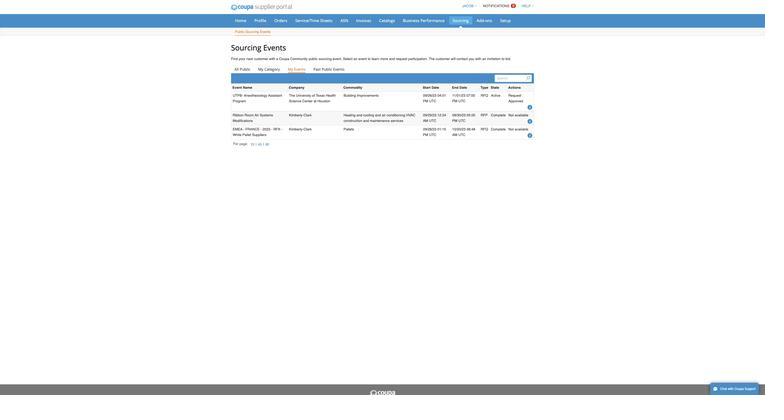 Task type: locate. For each thing, give the bounding box(es) containing it.
1 horizontal spatial navigation
[[460, 1, 534, 11]]

1 vertical spatial not
[[509, 127, 514, 131]]

2 complete from the top
[[491, 127, 506, 131]]

- left 2023
[[261, 127, 262, 131]]

pm down 09/26/23 on the top
[[423, 99, 428, 103]]

1 horizontal spatial to
[[502, 57, 505, 61]]

1 - from the left
[[243, 127, 244, 131]]

2 kimberly- from the top
[[289, 127, 304, 131]]

tab list
[[231, 66, 534, 73]]

and left air
[[375, 113, 381, 117]]

0 horizontal spatial the
[[289, 94, 295, 98]]

| right 15
[[256, 142, 257, 146]]

events
[[260, 30, 271, 34], [263, 43, 286, 53], [294, 67, 305, 72], [333, 67, 345, 72]]

events inside the my events link
[[294, 67, 305, 72]]

pm inside 09/26/23 04:01 pm utc
[[423, 99, 428, 103]]

with right chat
[[728, 387, 734, 391]]

am for 10/20/23 08:48 am utc
[[452, 133, 457, 137]]

modifications
[[233, 119, 253, 123]]

available for rfp
[[515, 113, 528, 117]]

events up 'a'
[[263, 43, 286, 53]]

orders link
[[271, 16, 291, 24]]

2 clark from the top
[[304, 127, 312, 131]]

asn
[[341, 18, 348, 23]]

1 horizontal spatial an
[[482, 57, 486, 61]]

kimberly-
[[289, 113, 304, 117], [289, 127, 304, 131]]

customer
[[254, 57, 268, 61], [436, 57, 450, 61]]

1 vertical spatial complete
[[491, 127, 506, 131]]

utc inside 10/20/23 08:48 am utc
[[458, 133, 466, 137]]

date inside button
[[432, 86, 439, 90]]

pm down 11/01/23
[[452, 99, 457, 103]]

0 horizontal spatial to
[[368, 57, 371, 61]]

service/time sheets
[[295, 18, 333, 23]]

pm inside 11/01/23 07:00 pm utc
[[452, 99, 457, 103]]

utc inside 09/26/23 04:01 pm utc
[[429, 99, 436, 103]]

page
[[239, 142, 247, 146]]

add-ons link
[[473, 16, 496, 24]]

am inside the 09/29/23 12:24 am utc
[[423, 119, 428, 123]]

pm down 09/30/23 on the top of page
[[452, 119, 457, 123]]

pm inside 09/28/23 01:15 pm utc
[[423, 133, 428, 137]]

a
[[276, 57, 278, 61]]

1 my from the left
[[258, 67, 263, 72]]

15 | 45 | 90
[[250, 142, 269, 146]]

find
[[231, 57, 238, 61]]

09/28/23 01:15 pm utc
[[423, 127, 446, 137]]

0 vertical spatial kimberly-
[[289, 113, 304, 117]]

per
[[233, 142, 239, 146]]

11/01/23
[[452, 94, 466, 98]]

utc inside the 09/29/23 12:24 am utc
[[429, 119, 436, 123]]

0 vertical spatial not available
[[509, 113, 528, 117]]

sourcing down profile link
[[246, 30, 259, 34]]

1 vertical spatial rfq
[[481, 127, 488, 131]]

1 date from the left
[[432, 86, 439, 90]]

0 vertical spatial the
[[429, 57, 435, 61]]

an left invitation
[[482, 57, 486, 61]]

1 available from the top
[[515, 113, 528, 117]]

1 vertical spatial coupa
[[735, 387, 744, 391]]

0 vertical spatial coupa
[[279, 57, 289, 61]]

15 button
[[249, 142, 256, 147]]

type state
[[481, 86, 499, 90]]

1 vertical spatial the
[[289, 94, 295, 98]]

my for my category
[[258, 67, 263, 72]]

1 horizontal spatial customer
[[436, 57, 450, 61]]

all
[[235, 67, 239, 72]]

pm down the 09/28/23
[[423, 133, 428, 137]]

2 available from the top
[[515, 127, 528, 131]]

date
[[432, 86, 439, 90], [460, 86, 467, 90]]

sheets
[[320, 18, 333, 23]]

notifications 0
[[483, 4, 515, 8]]

kimberly-clark right rfx
[[289, 127, 312, 131]]

1 complete from the top
[[491, 113, 506, 117]]

05:00
[[467, 113, 475, 117]]

health
[[326, 94, 336, 98]]

1 vertical spatial available
[[515, 127, 528, 131]]

kimberly- right rfx
[[289, 127, 304, 131]]

performance
[[420, 18, 445, 23]]

0 horizontal spatial navigation
[[233, 142, 271, 147]]

participation.
[[408, 57, 428, 61]]

not for rfp
[[509, 113, 514, 117]]

kimberly-clark down science
[[289, 113, 312, 117]]

0 vertical spatial coupa supplier portal image
[[227, 1, 296, 14]]

2 not available from the top
[[509, 127, 528, 131]]

2 customer from the left
[[436, 57, 450, 61]]

events down event.
[[333, 67, 345, 72]]

center
[[302, 99, 313, 103]]

09/30/23 05:00 pm utc
[[452, 113, 475, 123]]

2 rfq from the top
[[481, 127, 488, 131]]

utc for 09/28/23
[[429, 133, 436, 137]]

navigation containing per page
[[233, 142, 271, 147]]

kimberly-clark for emea - france - 2023 - rfx - white pallet suppliers
[[289, 127, 312, 131]]

date inside button
[[460, 86, 467, 90]]

0 vertical spatial complete
[[491, 113, 506, 117]]

coupa inside chat with coupa support button
[[735, 387, 744, 391]]

kimberly- for emea - france - 2023 - rfx - white pallet suppliers
[[289, 127, 304, 131]]

1 horizontal spatial the
[[429, 57, 435, 61]]

1 vertical spatial not available
[[509, 127, 528, 131]]

not available for rfq
[[509, 127, 528, 131]]

2 date from the left
[[460, 86, 467, 90]]

customer right next
[[254, 57, 268, 61]]

ribbon room air systems modifications
[[233, 113, 273, 123]]

utc down 09/26/23 on the top
[[429, 99, 436, 103]]

emea
[[233, 127, 242, 131]]

0 horizontal spatial date
[[432, 86, 439, 90]]

3 - from the left
[[271, 127, 272, 131]]

2 | from the left
[[263, 142, 264, 146]]

0 vertical spatial navigation
[[460, 1, 534, 11]]

1 | from the left
[[256, 142, 257, 146]]

am inside 10/20/23 08:48 am utc
[[452, 133, 457, 137]]

coupa left support on the right of page
[[735, 387, 744, 391]]

event name button
[[232, 85, 252, 90]]

events inside public sourcing events link
[[260, 30, 271, 34]]

to left bid. in the right top of the page
[[502, 57, 505, 61]]

public down home
[[235, 30, 245, 34]]

2 kimberly-clark from the top
[[289, 127, 312, 131]]

pm inside 09/30/23 05:00 pm utc
[[452, 119, 457, 123]]

public right past
[[322, 67, 332, 72]]

home
[[235, 18, 246, 23]]

1 vertical spatial am
[[452, 133, 457, 137]]

the right participation.
[[429, 57, 435, 61]]

past
[[313, 67, 321, 72]]

profile
[[254, 18, 266, 23]]

1 customer from the left
[[254, 57, 268, 61]]

| left 90
[[263, 142, 264, 146]]

07:00
[[466, 94, 475, 98]]

france
[[245, 127, 260, 131]]

date for start date
[[432, 86, 439, 90]]

catalogs
[[379, 18, 395, 23]]

date right end
[[460, 86, 467, 90]]

2 - from the left
[[261, 127, 262, 131]]

kimberly- down science
[[289, 113, 304, 117]]

2 vertical spatial sourcing
[[231, 43, 261, 53]]

and down cooling
[[363, 119, 369, 123]]

1 vertical spatial clark
[[304, 127, 312, 131]]

coupa
[[279, 57, 289, 61], [735, 387, 744, 391]]

1 kimberly-clark from the top
[[289, 113, 312, 117]]

1 clark from the top
[[304, 113, 312, 117]]

with inside button
[[728, 387, 734, 391]]

public for past
[[322, 67, 332, 72]]

available
[[515, 113, 528, 117], [515, 127, 528, 131]]

active
[[491, 94, 500, 98]]

pallets
[[344, 127, 354, 131]]

emea - france - 2023 - rfx - white pallet suppliers
[[233, 127, 282, 137]]

1 vertical spatial coupa supplier portal image
[[369, 390, 396, 395]]

rfq for complete
[[481, 127, 488, 131]]

0 vertical spatial rfq
[[481, 94, 488, 98]]

am down the 10/20/23
[[452, 133, 457, 137]]

support
[[745, 387, 756, 391]]

coupa supplier portal image
[[227, 1, 296, 14], [369, 390, 396, 395]]

complete
[[491, 113, 506, 117], [491, 127, 506, 131]]

kimberly-clark for ribbon room air systems modifications
[[289, 113, 312, 117]]

navigation containing notifications 0
[[460, 1, 534, 11]]

with right you
[[475, 57, 481, 61]]

utc inside 11/01/23 07:00 pm utc
[[458, 99, 466, 103]]

1 horizontal spatial |
[[263, 142, 264, 146]]

sourcing up next
[[231, 43, 261, 53]]

my category link
[[255, 66, 283, 73]]

pm
[[423, 99, 428, 103], [452, 99, 457, 103], [452, 119, 457, 123], [423, 133, 428, 137]]

service/time
[[295, 18, 319, 23]]

0 horizontal spatial my
[[258, 67, 263, 72]]

0 vertical spatial clark
[[304, 113, 312, 117]]

1 not from the top
[[509, 113, 514, 117]]

commodity
[[343, 86, 362, 90]]

rfq
[[481, 94, 488, 98], [481, 127, 488, 131]]

and right more
[[389, 57, 395, 61]]

1 kimberly- from the top
[[289, 113, 304, 117]]

an left event
[[354, 57, 357, 61]]

2 not from the top
[[509, 127, 514, 131]]

events down profile link
[[260, 30, 271, 34]]

commodity button
[[343, 85, 362, 90]]

pallet
[[243, 133, 251, 137]]

2 horizontal spatial with
[[728, 387, 734, 391]]

utc down 09/29/23
[[429, 119, 436, 123]]

1 vertical spatial navigation
[[233, 142, 271, 147]]

company
[[289, 86, 305, 90]]

utc down 11/01/23
[[458, 99, 466, 103]]

|
[[256, 142, 257, 146], [263, 142, 264, 146]]

coupa right 'a'
[[279, 57, 289, 61]]

0 vertical spatial not
[[509, 113, 514, 117]]

my
[[258, 67, 263, 72], [288, 67, 293, 72]]

sourcing link
[[449, 16, 472, 24]]

- left rfx
[[271, 127, 272, 131]]

utc inside 09/30/23 05:00 pm utc
[[458, 119, 466, 123]]

- right rfx
[[281, 127, 282, 131]]

0 horizontal spatial coupa
[[279, 57, 289, 61]]

asn link
[[337, 16, 352, 24]]

to
[[368, 57, 371, 61], [502, 57, 505, 61]]

0 horizontal spatial customer
[[254, 57, 268, 61]]

am down 09/29/23
[[423, 119, 428, 123]]

1 horizontal spatial am
[[452, 133, 457, 137]]

utc down 09/30/23 on the top of page
[[458, 119, 466, 123]]

public right "all"
[[240, 67, 250, 72]]

my down community
[[288, 67, 293, 72]]

all public
[[235, 67, 250, 72]]

am
[[423, 119, 428, 123], [452, 133, 457, 137]]

0 vertical spatial am
[[423, 119, 428, 123]]

2 an from the left
[[482, 57, 486, 61]]

not available
[[509, 113, 528, 117], [509, 127, 528, 131]]

public sourcing events link
[[235, 29, 271, 36]]

0 horizontal spatial coupa supplier portal image
[[227, 1, 296, 14]]

to left learn
[[368, 57, 371, 61]]

2 my from the left
[[288, 67, 293, 72]]

rfq down "type" button
[[481, 94, 488, 98]]

1 vertical spatial kimberly-
[[289, 127, 304, 131]]

0 vertical spatial available
[[515, 113, 528, 117]]

1 not available from the top
[[509, 113, 528, 117]]

1 horizontal spatial date
[[460, 86, 467, 90]]

09/30/23
[[452, 113, 466, 117]]

0 horizontal spatial am
[[423, 119, 428, 123]]

sourcing down the jacob
[[453, 18, 469, 23]]

utc
[[429, 99, 436, 103], [458, 99, 466, 103], [429, 119, 436, 123], [458, 119, 466, 123], [429, 133, 436, 137], [458, 133, 466, 137]]

utc down the 10/20/23
[[458, 133, 466, 137]]

utc inside 09/28/23 01:15 pm utc
[[429, 133, 436, 137]]

events down community
[[294, 67, 305, 72]]

- up pallet
[[243, 127, 244, 131]]

find your next customer with a coupa community public sourcing event. select an event to learn more and request participation. the customer will contact you with an invitation to bid.
[[231, 57, 511, 61]]

0 horizontal spatial an
[[354, 57, 357, 61]]

04:01
[[437, 94, 446, 98]]

1 rfq from the top
[[481, 94, 488, 98]]

with left 'a'
[[269, 57, 275, 61]]

company button
[[289, 85, 305, 90]]

clark for ribbon room air systems modifications
[[304, 113, 312, 117]]

sourcing
[[453, 18, 469, 23], [246, 30, 259, 34], [231, 43, 261, 53]]

15
[[250, 142, 254, 146]]

1 horizontal spatial my
[[288, 67, 293, 72]]

type
[[481, 86, 488, 90]]

navigation
[[460, 1, 534, 11], [233, 142, 271, 147]]

construction
[[344, 119, 362, 123]]

1 to from the left
[[368, 57, 371, 61]]

my left category
[[258, 67, 263, 72]]

customer left will at the right top of the page
[[436, 57, 450, 61]]

type button
[[481, 85, 488, 90]]

contact
[[457, 57, 468, 61]]

utc down the 09/28/23
[[429, 133, 436, 137]]

0 vertical spatial kimberly-clark
[[289, 113, 312, 117]]

0 vertical spatial sourcing
[[453, 18, 469, 23]]

building improvements
[[344, 94, 379, 98]]

1 vertical spatial kimberly-clark
[[289, 127, 312, 131]]

utc for 09/26/23
[[429, 99, 436, 103]]

1 horizontal spatial coupa
[[735, 387, 744, 391]]

0 horizontal spatial |
[[256, 142, 257, 146]]

rfq right 08:48
[[481, 127, 488, 131]]

request approved
[[509, 94, 523, 103]]

end
[[452, 86, 459, 90]]

the up science
[[289, 94, 295, 98]]

ons
[[485, 18, 492, 23]]

sourcing for sourcing events
[[231, 43, 261, 53]]

date right start
[[432, 86, 439, 90]]



Task type: describe. For each thing, give the bounding box(es) containing it.
state button
[[491, 85, 499, 90]]

hvac
[[406, 113, 415, 117]]

rfx
[[273, 127, 280, 131]]

conditioning
[[387, 113, 405, 117]]

1 horizontal spatial with
[[475, 57, 481, 61]]

1 horizontal spatial coupa supplier portal image
[[369, 390, 396, 395]]

utc for 09/30/23
[[458, 119, 466, 123]]

actions
[[508, 86, 521, 90]]

you
[[469, 57, 474, 61]]

service/time sheets link
[[292, 16, 336, 24]]

invitation
[[487, 57, 501, 61]]

pm for 09/30/23 05:00 pm utc
[[452, 119, 457, 123]]

chat with coupa support
[[720, 387, 756, 391]]

past public events
[[313, 67, 345, 72]]

category
[[264, 67, 280, 72]]

90 button
[[264, 142, 271, 147]]

cooling
[[363, 113, 374, 117]]

am for 09/29/23 12:24 am utc
[[423, 119, 428, 123]]

0 horizontal spatial with
[[269, 57, 275, 61]]

rfq for active
[[481, 94, 488, 98]]

catalogs link
[[376, 16, 399, 24]]

4 - from the left
[[281, 127, 282, 131]]

orders
[[274, 18, 287, 23]]

01:15
[[437, 127, 446, 131]]

bid.
[[506, 57, 511, 61]]

clark for emea - france - 2023 - rfx - white pallet suppliers
[[304, 127, 312, 131]]

event
[[232, 86, 242, 90]]

help link
[[519, 4, 534, 8]]

anesthesiology
[[244, 94, 267, 98]]

white
[[233, 133, 242, 137]]

all public link
[[231, 66, 254, 73]]

heating and cooling and air conditioning hvac construction and maintenance services
[[344, 113, 415, 123]]

complete for rfq
[[491, 127, 506, 131]]

public
[[309, 57, 318, 61]]

start date button
[[423, 85, 439, 90]]

end date button
[[452, 85, 467, 90]]

air
[[382, 113, 386, 117]]

utc for 09/29/23
[[429, 119, 436, 123]]

program
[[233, 99, 246, 103]]

sourcing for sourcing
[[453, 18, 469, 23]]

12:24
[[437, 113, 446, 117]]

1 an from the left
[[354, 57, 357, 61]]

90
[[265, 142, 269, 146]]

home link
[[232, 16, 250, 24]]

my events
[[288, 67, 305, 72]]

services
[[391, 119, 403, 123]]

add-
[[477, 18, 485, 23]]

utc for 10/20/23
[[458, 133, 466, 137]]

public for all
[[240, 67, 250, 72]]

past public events link
[[310, 66, 348, 73]]

complete for rfp
[[491, 113, 506, 117]]

improvements
[[357, 94, 379, 98]]

help
[[522, 4, 531, 8]]

09/28/23
[[423, 127, 437, 131]]

11/01/23 07:00 pm utc
[[452, 94, 475, 103]]

event name
[[232, 86, 252, 90]]

room
[[245, 113, 254, 117]]

09/29/23 12:24 am utc
[[423, 113, 446, 123]]

next
[[247, 57, 253, 61]]

start date
[[423, 86, 439, 90]]

2 to from the left
[[502, 57, 505, 61]]

ribbon
[[233, 113, 244, 117]]

pm for 09/28/23 01:15 pm utc
[[423, 133, 428, 137]]

maintenance
[[370, 119, 390, 123]]

not available for rfp
[[509, 113, 528, 117]]

the inside the university of texas health science center at houston
[[289, 94, 295, 98]]

public sourcing events
[[235, 30, 271, 34]]

setup
[[500, 18, 511, 23]]

chat with coupa support button
[[710, 383, 759, 395]]

my category
[[258, 67, 280, 72]]

tab list containing all public
[[231, 66, 534, 73]]

setup link
[[497, 16, 514, 24]]

of
[[312, 94, 315, 98]]

per page
[[233, 142, 247, 146]]

10/20/23
[[452, 127, 466, 131]]

kimberly- for ribbon room air systems modifications
[[289, 113, 304, 117]]

utc for 11/01/23
[[458, 99, 466, 103]]

45
[[258, 142, 262, 146]]

add-ons
[[477, 18, 492, 23]]

date for end date
[[460, 86, 467, 90]]

09/29/23
[[423, 113, 437, 117]]

chat
[[720, 387, 727, 391]]

actions button
[[508, 85, 521, 90]]

utpb-
[[233, 94, 243, 98]]

air
[[255, 113, 259, 117]]

and up the construction
[[357, 113, 362, 117]]

select
[[343, 57, 353, 61]]

my for my events
[[288, 67, 293, 72]]

request
[[396, 57, 407, 61]]

not for rfq
[[509, 127, 514, 131]]

pm for 11/01/23 07:00 pm utc
[[452, 99, 457, 103]]

10/20/23 08:48 am utc
[[452, 127, 475, 137]]

state
[[491, 86, 499, 90]]

jacob
[[462, 4, 474, 8]]

heating
[[344, 113, 356, 117]]

will
[[451, 57, 456, 61]]

09/26/23
[[423, 94, 437, 98]]

events inside past public events link
[[333, 67, 345, 72]]

search image
[[525, 76, 530, 81]]

request
[[509, 94, 521, 98]]

pm for 09/26/23 04:01 pm utc
[[423, 99, 428, 103]]

suppliers
[[252, 133, 267, 137]]

available for rfq
[[515, 127, 528, 131]]

houston
[[317, 99, 330, 103]]

profile link
[[251, 16, 270, 24]]

Search text field
[[495, 75, 532, 82]]

1 vertical spatial sourcing
[[246, 30, 259, 34]]

at
[[314, 99, 317, 103]]



Task type: vqa. For each thing, say whether or not it's contained in the screenshot.
Type State
yes



